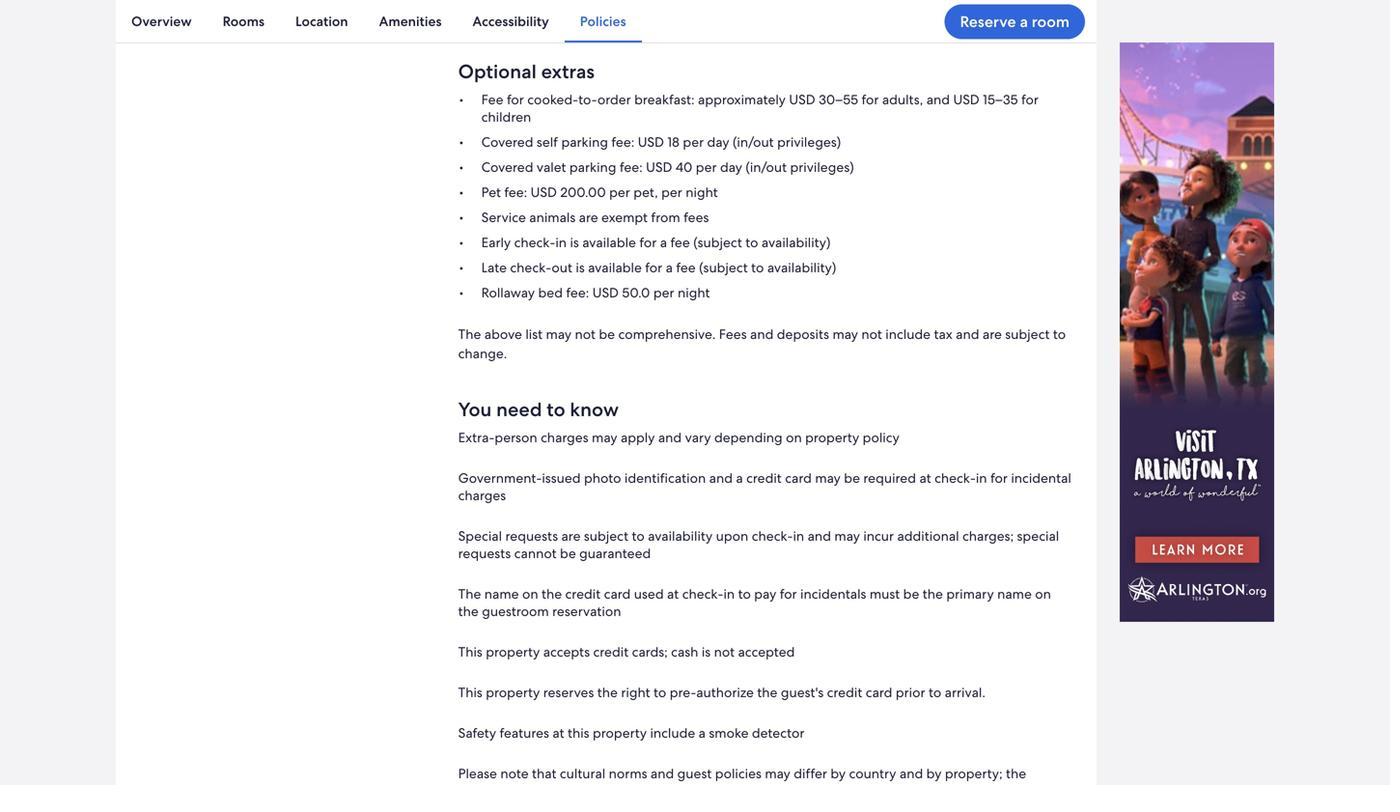 Task type: describe. For each thing, give the bounding box(es) containing it.
privileges) for covered valet parking fee: usd 40 per day (in/out privileges)
[[791, 158, 854, 176]]

privileges) for covered self parking fee: usd 18 per day (in/out privileges)
[[778, 133, 841, 151]]

the above list may not be comprehensive. fees and deposits may not include tax and are subject to change.
[[458, 325, 1066, 362]]

apply
[[621, 429, 655, 446]]

covered for covered self parking fee: usd 18 per day (in/out privileges)
[[482, 133, 534, 151]]

photo
[[584, 469, 622, 487]]

may right deposits
[[833, 325, 859, 343]]

(subject for late check-out is available for a fee (subject to availability)
[[699, 259, 748, 276]]

note
[[501, 765, 529, 782]]

approximately
[[698, 91, 786, 108]]

fee: right bed
[[566, 284, 589, 301]]

1 horizontal spatial policies
[[715, 765, 762, 782]]

government-issued photo identification and a credit card may be required at check-in for incidental charges
[[458, 469, 1072, 504]]

may inside special requests are subject to availability upon check-in and may incur additional charges; special requests cannot be guaranteed
[[835, 527, 860, 545]]

vary
[[685, 429, 711, 446]]

fee: up pet,
[[620, 158, 643, 176]]

fee for in
[[671, 234, 690, 251]]

to inside special requests are subject to availability upon check-in and may incur additional charges; special requests cannot be guaranteed
[[632, 527, 645, 545]]

property;
[[945, 765, 1003, 782]]

late
[[482, 259, 507, 276]]

the left the guest's
[[758, 684, 778, 701]]

per for 18
[[683, 133, 704, 151]]

to inside the above list may not be comprehensive. fees and deposits may not include tax and are subject to change.
[[1054, 325, 1066, 343]]

additional
[[898, 527, 960, 545]]

check- up bed
[[510, 259, 552, 276]]

safety features at this property include a smoke detector
[[458, 724, 805, 742]]

the left guest
[[645, 782, 665, 785]]

check- down animals
[[514, 234, 556, 251]]

fee
[[482, 91, 504, 108]]

required
[[864, 469, 917, 487]]

reserve a room
[[960, 12, 1070, 32]]

early check-in is available for a fee (subject to availability) list item
[[458, 234, 1074, 251]]

listed
[[508, 782, 542, 785]]

above
[[485, 325, 522, 343]]

for right fee
[[507, 91, 524, 108]]

be inside the above list may not be comprehensive. fees and deposits may not include tax and are subject to change.
[[599, 325, 615, 343]]

adults,
[[883, 91, 924, 108]]

credit inside the name on the credit card used at check-in to pay for incidentals must be the primary name on the guestroom reservation
[[566, 585, 601, 603]]

used
[[634, 585, 664, 603]]

this property reserves the right to pre-authorize the guest's credit card prior to arrival.
[[458, 684, 986, 701]]

and right tax at the right top of the page
[[956, 325, 980, 343]]

(in/out for 40
[[746, 158, 787, 176]]

in inside special requests are subject to availability upon check-in and may incur additional charges; special requests cannot be guaranteed
[[793, 527, 805, 545]]

to inside the name on the credit card used at check-in to pay for incidentals must be the primary name on the guestroom reservation
[[738, 585, 751, 603]]

the down "cannot"
[[542, 585, 562, 603]]

please note that cultural norms and guest policies may differ by country and by property; the policies listed are provided by the property
[[458, 765, 1027, 785]]

property down guestroom
[[486, 643, 540, 661]]

valet
[[537, 158, 566, 176]]

in inside the government-issued photo identification and a credit card may be required at check-in for incidental charges
[[976, 469, 988, 487]]

a inside the government-issued photo identification and a credit card may be required at check-in for incidental charges
[[736, 469, 743, 487]]

safety
[[458, 724, 497, 742]]

know
[[570, 397, 619, 422]]

overview link
[[116, 0, 207, 42]]

subject inside the above list may not be comprehensive. fees and deposits may not include tax and are subject to change.
[[1006, 325, 1050, 343]]

for inside the government-issued photo identification and a credit card may be required at check-in for incidental charges
[[991, 469, 1008, 487]]

reserve
[[960, 12, 1017, 32]]

is for out
[[576, 259, 585, 276]]

features
[[500, 724, 549, 742]]

1 vertical spatial charges
[[541, 429, 589, 446]]

rollaway bed fee: usd 50.0 per night
[[482, 284, 710, 301]]

0 horizontal spatial at
[[553, 724, 565, 742]]

usd left "50.0" in the left top of the page
[[593, 284, 619, 301]]

be inside special requests are subject to availability upon check-in and may incur additional charges; special requests cannot be guaranteed
[[560, 545, 576, 562]]

card inside the government-issued photo identification and a credit card may be required at check-in for incidental charges
[[785, 469, 812, 487]]

by right the us
[[732, 7, 747, 24]]

location link
[[280, 0, 364, 42]]

check- inside the government-issued photo identification and a credit card may be required at check-in for incidental charges
[[935, 469, 976, 487]]

have
[[482, 7, 511, 24]]

parking for self
[[562, 133, 608, 151]]

for up late check-out is available for a fee (subject to availability)
[[640, 234, 657, 251]]

property up features
[[486, 684, 540, 701]]

government-
[[458, 469, 542, 487]]

from
[[651, 209, 681, 226]]

for inside the name on the credit card used at check-in to pay for incidentals must be the primary name on the guestroom reservation
[[780, 585, 797, 603]]

2 name from the left
[[998, 585, 1032, 603]]

person
[[495, 429, 538, 446]]

late check-out is available for a fee (subject to availability)
[[482, 259, 837, 276]]

check- inside the name on the credit card used at check-in to pay for incidentals must be the primary name on the guestroom reservation
[[683, 585, 724, 603]]

2 vertical spatial is
[[702, 643, 711, 661]]

for right the 15–35
[[1022, 91, 1039, 108]]

credit right the guest's
[[827, 684, 863, 701]]

the right the us
[[750, 7, 771, 24]]

usd down valet
[[531, 183, 557, 201]]

special requests are subject to availability upon check-in and may incur additional charges; special requests cannot be guaranteed
[[458, 527, 1060, 562]]

late check-out is available for a fee (subject to availability) list item
[[458, 259, 1074, 276]]

identification
[[625, 469, 706, 487]]

special
[[458, 527, 502, 545]]

be inside the name on the credit card used at check-in to pay for incidentals must be the primary name on the guestroom reservation
[[904, 585, 920, 603]]

accepts
[[543, 643, 590, 661]]

early check-in is available for a fee (subject to availability)
[[482, 234, 831, 251]]

covered self parking fee: usd 18 per day (in/out privileges)
[[482, 133, 841, 151]]

credit left cards;
[[594, 643, 629, 661]]

0 horizontal spatial not
[[575, 325, 596, 343]]

country
[[849, 765, 897, 782]]

pay
[[755, 585, 777, 603]]

guestroom
[[482, 603, 549, 620]]

cannot
[[514, 545, 557, 562]]

may inside please note that cultural norms and guest policies may differ by country and by property; the policies listed are provided by the property
[[765, 765, 791, 782]]

breakfast:
[[635, 91, 695, 108]]

animals
[[530, 209, 576, 226]]

for down "early check-in is available for a fee (subject to availability)" at the top
[[645, 259, 663, 276]]

accessibility
[[473, 13, 549, 30]]

the left guestroom
[[458, 603, 479, 620]]

children
[[482, 108, 531, 125]]

you
[[458, 397, 492, 422]]

fee: right pet
[[504, 183, 528, 201]]

per down late check-out is available for a fee (subject to availability)
[[654, 284, 675, 301]]

by down safety features at this property include a smoke detector
[[627, 782, 642, 785]]

cooked-
[[528, 91, 579, 108]]

list containing overview
[[116, 0, 1097, 42]]

reservation
[[553, 603, 621, 620]]

extras
[[541, 59, 595, 84]]

order
[[598, 91, 631, 108]]

property left policy
[[806, 429, 860, 446]]

1 vertical spatial include
[[650, 724, 696, 742]]

upon
[[716, 527, 749, 545]]

2 horizontal spatial not
[[862, 325, 883, 343]]

30–55
[[819, 91, 859, 108]]

in inside "list"
[[556, 234, 567, 251]]

the right property; on the bottom right of the page
[[1006, 765, 1027, 782]]

need
[[497, 397, 542, 422]]

covered self parking fee: usd 18 per day (in/out privileges) list item
[[458, 133, 1074, 151]]

pet,
[[634, 183, 658, 201]]

this
[[568, 724, 590, 742]]

policies
[[580, 13, 626, 30]]

fee: down order
[[612, 133, 635, 151]]

covered for covered valet parking fee: usd 40 per day (in/out privileges)
[[482, 158, 534, 176]]

usd left the 15–35
[[954, 91, 980, 108]]

subject inside special requests are subject to availability upon check-in and may incur additional charges; special requests cannot be guaranteed
[[584, 527, 629, 545]]

check- inside special requests are subject to availability upon check-in and may incur additional charges; special requests cannot be guaranteed
[[752, 527, 793, 545]]

reserves
[[543, 684, 594, 701]]

norms
[[609, 765, 648, 782]]

all
[[571, 7, 585, 24]]

this for this property accepts credit cards; cash is not accepted
[[458, 643, 483, 661]]

that
[[532, 765, 557, 782]]

and right the fees
[[750, 325, 774, 343]]

(subject for early check-in is available for a fee (subject to availability)
[[694, 234, 743, 251]]

please
[[458, 765, 497, 782]]

is for in
[[570, 234, 579, 251]]

exempt
[[602, 209, 648, 226]]

1 vertical spatial night
[[678, 284, 710, 301]]

tax
[[934, 325, 953, 343]]

you need to know
[[458, 397, 619, 422]]

differ
[[794, 765, 828, 782]]

room
[[1032, 12, 1070, 32]]

fee for cooked-to-order breakfast: approximately usd 30–55 for adults, and usd 15–35 for children list item
[[458, 91, 1074, 125]]

this property accepts credit cards; cash is not accepted
[[458, 643, 795, 661]]

incur
[[864, 527, 894, 545]]

are inside please note that cultural norms and guest policies may differ by country and by property; the policies listed are provided by the property
[[545, 782, 564, 785]]

a for early check-in is available for a fee (subject to availability)
[[660, 234, 667, 251]]

we
[[458, 7, 479, 24]]

card inside the name on the credit card used at check-in to pay for incidentals must be the primary name on the guestroom reservation
[[604, 585, 631, 603]]

and left guest
[[651, 765, 674, 782]]

0 vertical spatial charges
[[588, 7, 636, 24]]

are inside "list"
[[579, 209, 598, 226]]

1 name from the left
[[485, 585, 519, 603]]

included
[[514, 7, 568, 24]]

requests right special
[[506, 527, 558, 545]]

pet fee: usd 200.00 per pet, per night
[[482, 183, 718, 201]]

us
[[715, 7, 728, 24]]

are inside the above list may not be comprehensive. fees and deposits may not include tax and are subject to change.
[[983, 325, 1002, 343]]

pet
[[482, 183, 501, 201]]

by right differ
[[831, 765, 846, 782]]

the for the name on the credit card used at check-in to pay for incidentals must be the primary name on the guestroom reservation
[[458, 585, 481, 603]]

policy
[[863, 429, 900, 446]]

the left right
[[598, 684, 618, 701]]



Task type: vqa. For each thing, say whether or not it's contained in the screenshot.
car suppliers logo
no



Task type: locate. For each thing, give the bounding box(es) containing it.
1 vertical spatial the
[[458, 585, 481, 603]]

the inside the above list may not be comprehensive. fees and deposits may not include tax and are subject to change.
[[458, 325, 481, 343]]

1 vertical spatial is
[[576, 259, 585, 276]]

by left property; on the bottom right of the page
[[927, 765, 942, 782]]

smoke
[[709, 724, 749, 742]]

be inside the government-issued photo identification and a credit card may be required at check-in for incidental charges
[[844, 469, 861, 487]]

0 horizontal spatial subject
[[584, 527, 629, 545]]

1 vertical spatial day
[[720, 158, 743, 176]]

requests
[[506, 527, 558, 545], [458, 545, 511, 562]]

0 vertical spatial available
[[583, 234, 636, 251]]

be left required
[[844, 469, 861, 487]]

0 vertical spatial (in/out
[[733, 133, 774, 151]]

the left guestroom
[[458, 585, 481, 603]]

parking up pet fee: usd 200.00 per pet, per night
[[570, 158, 617, 176]]

a down "early check-in is available for a fee (subject to availability)" at the top
[[666, 259, 673, 276]]

issued
[[542, 469, 581, 487]]

comprehensive.
[[619, 325, 716, 343]]

the inside the name on the credit card used at check-in to pay for incidentals must be the primary name on the guestroom reservation
[[458, 585, 481, 603]]

at
[[920, 469, 932, 487], [667, 585, 679, 603], [553, 724, 565, 742]]

in inside the name on the credit card used at check-in to pay for incidentals must be the primary name on the guestroom reservation
[[724, 585, 735, 603]]

detector
[[752, 724, 805, 742]]

self
[[537, 133, 558, 151]]

day down covered self parking fee: usd 18 per day (in/out privileges) list item
[[720, 158, 743, 176]]

include inside the above list may not be comprehensive. fees and deposits may not include tax and are subject to change.
[[886, 325, 931, 343]]

list
[[116, 0, 1097, 42], [458, 91, 1074, 301]]

0 horizontal spatial card
[[604, 585, 631, 603]]

1 vertical spatial available
[[588, 259, 642, 276]]

property inside please note that cultural norms and guest policies may differ by country and by property; the policies listed are provided by the property
[[669, 782, 723, 785]]

amenities
[[379, 13, 442, 30]]

include left tax at the right top of the page
[[886, 325, 931, 343]]

not
[[575, 325, 596, 343], [862, 325, 883, 343], [714, 643, 735, 661]]

2 horizontal spatial at
[[920, 469, 932, 487]]

1 horizontal spatial include
[[886, 325, 931, 343]]

primary
[[947, 585, 994, 603]]

may down know
[[592, 429, 618, 446]]

the name on the credit card used at check-in to pay for incidentals must be the primary name on the guestroom reservation
[[458, 585, 1052, 620]]

a left smoke
[[699, 724, 706, 742]]

usd left 40
[[646, 158, 673, 176]]

1 vertical spatial (subject
[[699, 259, 748, 276]]

available for out
[[588, 259, 642, 276]]

available for in
[[583, 234, 636, 251]]

2 vertical spatial card
[[866, 684, 893, 701]]

overview
[[131, 13, 192, 30]]

a for late check-out is available for a fee (subject to availability)
[[666, 259, 673, 276]]

may left required
[[815, 469, 841, 487]]

1 vertical spatial parking
[[570, 158, 617, 176]]

a inside button
[[1020, 12, 1028, 32]]

credit
[[747, 469, 782, 487], [566, 585, 601, 603], [594, 643, 629, 661], [827, 684, 863, 701]]

charges;
[[963, 527, 1014, 545]]

availability)
[[762, 234, 831, 251], [768, 259, 837, 276]]

and inside the government-issued photo identification and a credit card may be required at check-in for incidental charges
[[710, 469, 733, 487]]

1 vertical spatial subject
[[584, 527, 629, 545]]

cash
[[671, 643, 699, 661]]

not right deposits
[[862, 325, 883, 343]]

card
[[785, 469, 812, 487], [604, 585, 631, 603], [866, 684, 893, 701]]

parking for valet
[[570, 158, 617, 176]]

charges down you need to know
[[541, 429, 589, 446]]

covered up pet
[[482, 158, 534, 176]]

in up charges;
[[976, 469, 988, 487]]

for right 'pay' on the bottom of page
[[780, 585, 797, 603]]

day
[[708, 133, 730, 151], [720, 158, 743, 176]]

and inside special requests are subject to availability upon check-in and may incur additional charges; special requests cannot be guaranteed
[[808, 527, 832, 545]]

0 vertical spatial (subject
[[694, 234, 743, 251]]

1 horizontal spatial provided
[[640, 7, 695, 24]]

1 horizontal spatial not
[[714, 643, 735, 661]]

guest's
[[781, 684, 824, 701]]

are right tax at the right top of the page
[[983, 325, 1002, 343]]

fee for out
[[676, 259, 696, 276]]

policies left listed
[[458, 782, 505, 785]]

is up 'out'
[[570, 234, 579, 251]]

extra-
[[458, 429, 495, 446]]

night up fees
[[686, 183, 718, 201]]

0 vertical spatial covered
[[482, 133, 534, 151]]

policies down smoke
[[715, 765, 762, 782]]

parking
[[562, 133, 608, 151], [570, 158, 617, 176]]

check-
[[514, 234, 556, 251], [510, 259, 552, 276], [935, 469, 976, 487], [752, 527, 793, 545], [683, 585, 724, 603]]

0 vertical spatial is
[[570, 234, 579, 251]]

18
[[668, 133, 680, 151]]

may left differ
[[765, 765, 791, 782]]

per right 40
[[696, 158, 717, 176]]

card left prior
[[866, 684, 893, 701]]

right
[[621, 684, 651, 701]]

this down guestroom
[[458, 643, 483, 661]]

early
[[482, 234, 511, 251]]

1 covered from the top
[[482, 133, 534, 151]]

may
[[546, 325, 572, 343], [833, 325, 859, 343], [592, 429, 618, 446], [815, 469, 841, 487], [835, 527, 860, 545], [765, 765, 791, 782]]

a
[[1020, 12, 1028, 32], [660, 234, 667, 251], [666, 259, 673, 276], [736, 469, 743, 487], [699, 724, 706, 742]]

0 horizontal spatial provided
[[567, 782, 623, 785]]

the for the above list may not be comprehensive. fees and deposits may not include tax and are subject to change.
[[458, 325, 481, 343]]

2 horizontal spatial card
[[866, 684, 893, 701]]

card up special requests are subject to availability upon check-in and may incur additional charges; special requests cannot be guaranteed
[[785, 469, 812, 487]]

1 vertical spatial list
[[458, 91, 1074, 301]]

available up the rollaway bed fee: usd 50.0 per night
[[588, 259, 642, 276]]

at inside the name on the credit card used at check-in to pay for incidentals must be the primary name on the guestroom reservation
[[667, 585, 679, 603]]

covered down children
[[482, 133, 534, 151]]

0 vertical spatial availability)
[[762, 234, 831, 251]]

1 horizontal spatial on
[[786, 429, 802, 446]]

optional
[[458, 59, 537, 84]]

0 vertical spatial the
[[458, 325, 481, 343]]

be right must
[[904, 585, 920, 603]]

are right "cannot"
[[562, 527, 581, 545]]

deposits
[[777, 325, 830, 343]]

fee down from
[[671, 234, 690, 251]]

2 this from the top
[[458, 684, 483, 701]]

and right adults,
[[927, 91, 950, 108]]

1 horizontal spatial subject
[[1006, 325, 1050, 343]]

night down late check-out is available for a fee (subject to availability)
[[678, 284, 710, 301]]

provided left the us
[[640, 7, 695, 24]]

1 this from the top
[[458, 643, 483, 661]]

amenities link
[[364, 0, 457, 42]]

per for 40
[[696, 158, 717, 176]]

per down covered valet parking fee: usd 40 per day (in/out privileges)
[[662, 183, 683, 201]]

15–35
[[983, 91, 1019, 108]]

1 vertical spatial this
[[458, 684, 483, 701]]

1 vertical spatial card
[[604, 585, 631, 603]]

subject down photo
[[584, 527, 629, 545]]

rollaway
[[482, 284, 535, 301]]

charges right all on the top left
[[588, 7, 636, 24]]

2 vertical spatial charges
[[458, 487, 506, 504]]

we have included all charges provided to us by the property.
[[458, 7, 831, 24]]

covered
[[482, 133, 534, 151], [482, 158, 534, 176]]

at left the "this"
[[553, 724, 565, 742]]

0 vertical spatial parking
[[562, 133, 608, 151]]

2 horizontal spatial on
[[1036, 585, 1052, 603]]

rollaway bed fee: usd 50.0 per night list item
[[458, 284, 1074, 301]]

list
[[526, 325, 543, 343]]

the
[[458, 325, 481, 343], [458, 585, 481, 603]]

service animals are exempt from fees list item
[[458, 209, 1074, 226]]

arrival.
[[945, 684, 986, 701]]

pet fee: usd 200.00 per pet, per night list item
[[458, 183, 1074, 201]]

cards;
[[632, 643, 668, 661]]

be down the rollaway bed fee: usd 50.0 per night
[[599, 325, 615, 343]]

0 vertical spatial night
[[686, 183, 718, 201]]

0 horizontal spatial on
[[522, 585, 539, 603]]

0 horizontal spatial include
[[650, 724, 696, 742]]

usd
[[789, 91, 816, 108], [954, 91, 980, 108], [638, 133, 664, 151], [646, 158, 673, 176], [531, 183, 557, 201], [593, 284, 619, 301]]

credit inside the government-issued photo identification and a credit card may be required at check-in for incidental charges
[[747, 469, 782, 487]]

(in/out
[[733, 133, 774, 151], [746, 158, 787, 176]]

prior
[[896, 684, 926, 701]]

policies
[[715, 765, 762, 782], [458, 782, 505, 785]]

0 vertical spatial provided
[[640, 7, 695, 24]]

and down vary
[[710, 469, 733, 487]]

1 vertical spatial availability)
[[768, 259, 837, 276]]

and left incur
[[808, 527, 832, 545]]

this for this property reserves the right to pre-authorize the guest's credit card prior to arrival.
[[458, 684, 483, 701]]

day for 40
[[720, 158, 743, 176]]

1 vertical spatial privileges)
[[791, 158, 854, 176]]

0 vertical spatial list
[[116, 0, 1097, 42]]

provided
[[640, 7, 695, 24], [567, 782, 623, 785]]

the left primary
[[923, 585, 944, 603]]

2 covered from the top
[[482, 158, 534, 176]]

not right cash
[[714, 643, 735, 661]]

0 vertical spatial day
[[708, 133, 730, 151]]

usd left "18"
[[638, 133, 664, 151]]

is right 'out'
[[576, 259, 585, 276]]

include down the pre-
[[650, 724, 696, 742]]

by
[[732, 7, 747, 24], [831, 765, 846, 782], [927, 765, 942, 782], [627, 782, 642, 785]]

not down the rollaway bed fee: usd 50.0 per night
[[575, 325, 596, 343]]

list containing fee for cooked-to-order breakfast: approximately usd 30–55 for adults, and usd 15–35 for children
[[458, 91, 1074, 301]]

this up safety
[[458, 684, 483, 701]]

incidentals
[[801, 585, 867, 603]]

availability) up rollaway bed fee: usd 50.0 per night 'list item'
[[768, 259, 837, 276]]

usd left 30–55
[[789, 91, 816, 108]]

privileges) up pet fee: usd 200.00 per pet, per night list item
[[791, 158, 854, 176]]

1 the from the top
[[458, 325, 481, 343]]

privileges) up covered valet parking fee: usd 40 per day (in/out privileges) list item at the top
[[778, 133, 841, 151]]

fee
[[671, 234, 690, 251], [676, 259, 696, 276]]

are down 200.00
[[579, 209, 598, 226]]

policies link
[[565, 0, 642, 42]]

requests left "cannot"
[[458, 545, 511, 562]]

0 vertical spatial card
[[785, 469, 812, 487]]

per up the exempt
[[610, 183, 631, 201]]

0 vertical spatial privileges)
[[778, 133, 841, 151]]

be
[[599, 325, 615, 343], [844, 469, 861, 487], [560, 545, 576, 562], [904, 585, 920, 603]]

a for safety features at this property include a smoke detector
[[699, 724, 706, 742]]

1 horizontal spatial at
[[667, 585, 679, 603]]

available
[[583, 234, 636, 251], [588, 259, 642, 276]]

0 vertical spatial this
[[458, 643, 483, 661]]

optional extras
[[458, 59, 595, 84]]

provided inside please note that cultural norms and guest policies may differ by country and by property; the policies listed are provided by the property
[[567, 782, 623, 785]]

night
[[686, 183, 718, 201], [678, 284, 710, 301]]

day right "18"
[[708, 133, 730, 151]]

2 vertical spatial at
[[553, 724, 565, 742]]

(in/out down covered self parking fee: usd 18 per day (in/out privileges) list item
[[746, 158, 787, 176]]

check- right used
[[683, 585, 724, 603]]

1 horizontal spatial name
[[998, 585, 1032, 603]]

(subject down fees
[[694, 234, 743, 251]]

for right 30–55
[[862, 91, 879, 108]]

day for 18
[[708, 133, 730, 151]]

and inside fee for cooked-to-order breakfast: approximately usd 30–55 for adults, and usd 15–35 for children
[[927, 91, 950, 108]]

may left incur
[[835, 527, 860, 545]]

per for pet,
[[662, 183, 683, 201]]

covered valet parking fee: usd 40 per day (in/out privileges)
[[482, 158, 854, 176]]

2 the from the top
[[458, 585, 481, 603]]

property right the "this"
[[593, 724, 647, 742]]

location
[[296, 13, 348, 30]]

to-
[[579, 91, 598, 108]]

1 vertical spatial provided
[[567, 782, 623, 785]]

(in/out for 18
[[733, 133, 774, 151]]

the up change.
[[458, 325, 481, 343]]

on right depending
[[786, 429, 802, 446]]

at inside the government-issued photo identification and a credit card may be required at check-in for incidental charges
[[920, 469, 932, 487]]

subject
[[1006, 325, 1050, 343], [584, 527, 629, 545]]

availability) for early check-in is available for a fee (subject to availability)
[[762, 234, 831, 251]]

0 horizontal spatial policies
[[458, 782, 505, 785]]

guaranteed
[[580, 545, 651, 562]]

are right listed
[[545, 782, 564, 785]]

a left room
[[1020, 12, 1028, 32]]

for
[[507, 91, 524, 108], [862, 91, 879, 108], [1022, 91, 1039, 108], [640, 234, 657, 251], [645, 259, 663, 276], [991, 469, 1008, 487], [780, 585, 797, 603]]

0 vertical spatial fee
[[671, 234, 690, 251]]

is right cash
[[702, 643, 711, 661]]

1 vertical spatial fee
[[676, 259, 696, 276]]

0 vertical spatial subject
[[1006, 325, 1050, 343]]

1 vertical spatial covered
[[482, 158, 534, 176]]

0 vertical spatial include
[[886, 325, 931, 343]]

0 vertical spatial at
[[920, 469, 932, 487]]

may inside the government-issued photo identification and a credit card may be required at check-in for incidental charges
[[815, 469, 841, 487]]

property.
[[774, 7, 831, 24]]

on down special
[[1036, 585, 1052, 603]]

0 horizontal spatial name
[[485, 585, 519, 603]]

bed
[[538, 284, 563, 301]]

for left incidental
[[991, 469, 1008, 487]]

fee down "early check-in is available for a fee (subject to availability)" at the top
[[676, 259, 696, 276]]

name down "cannot"
[[485, 585, 519, 603]]

1 horizontal spatial card
[[785, 469, 812, 487]]

rooms
[[223, 13, 265, 30]]

are inside special requests are subject to availability upon check-in and may incur additional charges; special requests cannot be guaranteed
[[562, 527, 581, 545]]

and right country on the right bottom
[[900, 765, 924, 782]]

and left vary
[[659, 429, 682, 446]]

subject right tax at the right top of the page
[[1006, 325, 1050, 343]]

charges inside the government-issued photo identification and a credit card may be required at check-in for incidental charges
[[458, 487, 506, 504]]

check- right upon
[[752, 527, 793, 545]]

per
[[683, 133, 704, 151], [696, 158, 717, 176], [610, 183, 631, 201], [662, 183, 683, 201], [654, 284, 675, 301]]

change.
[[458, 345, 507, 362]]

reserve a room button
[[945, 4, 1086, 39]]

at right required
[[920, 469, 932, 487]]

may right list
[[546, 325, 572, 343]]

availability) down service animals are exempt from fees list item
[[762, 234, 831, 251]]

available down service animals are exempt from fees
[[583, 234, 636, 251]]

accepted
[[738, 643, 795, 661]]

1 vertical spatial (in/out
[[746, 158, 787, 176]]

cultural
[[560, 765, 606, 782]]

40
[[676, 158, 693, 176]]

availability) for late check-out is available for a fee (subject to availability)
[[768, 259, 837, 276]]

extra-person charges may apply and vary depending on property policy
[[458, 429, 900, 446]]

on
[[786, 429, 802, 446], [522, 585, 539, 603], [1036, 585, 1052, 603]]

1 vertical spatial at
[[667, 585, 679, 603]]

covered valet parking fee: usd 40 per day (in/out privileges) list item
[[458, 158, 1074, 176]]

on down "cannot"
[[522, 585, 539, 603]]



